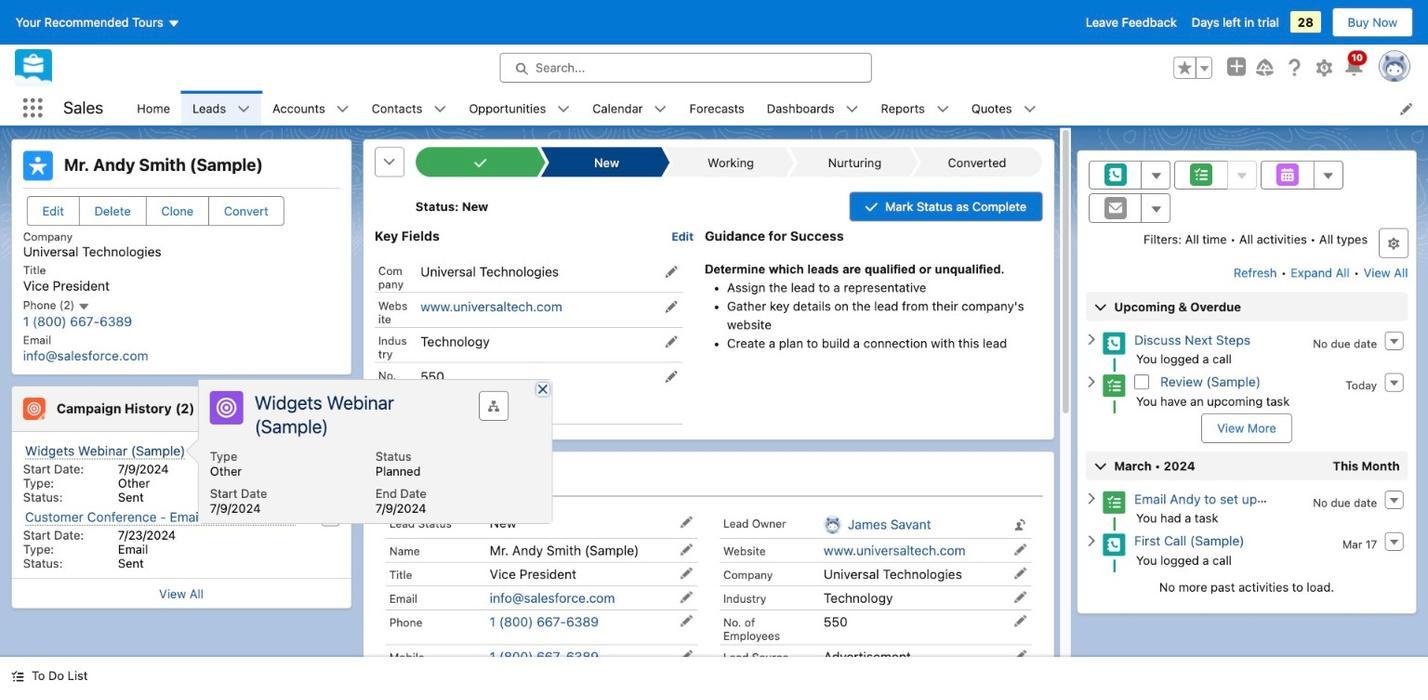 Task type: vqa. For each thing, say whether or not it's contained in the screenshot.
topmost Logged Call icon
yes



Task type: locate. For each thing, give the bounding box(es) containing it.
text default image
[[846, 103, 859, 116], [936, 103, 950, 116], [78, 300, 91, 313], [1085, 376, 1098, 389], [324, 399, 337, 412], [1085, 493, 1098, 506], [11, 670, 24, 683]]

text default image for first list item from left
[[237, 103, 250, 116]]

list
[[126, 91, 1429, 126]]

edit mobile image
[[680, 650, 693, 663]]

lead image
[[23, 151, 53, 181]]

0 vertical spatial logged call image
[[1104, 333, 1126, 355]]

group
[[1174, 56, 1213, 79]]

task image
[[1104, 375, 1126, 397], [1104, 492, 1126, 514]]

1 task image from the top
[[1104, 375, 1126, 397]]

text default image for 6th list item from right
[[434, 103, 447, 116]]

edit industry image
[[1014, 592, 1027, 605]]

2 task image from the top
[[1104, 492, 1126, 514]]

1 vertical spatial task image
[[1104, 492, 1126, 514]]

campaign history element
[[11, 387, 352, 610]]

text default image for 5th list item from right
[[557, 103, 570, 116]]

0 vertical spatial task image
[[1104, 375, 1126, 397]]

list item
[[181, 91, 261, 126], [261, 91, 361, 126], [361, 91, 458, 126], [458, 91, 582, 126], [582, 91, 679, 126], [756, 91, 870, 126], [870, 91, 961, 126], [961, 91, 1048, 126]]

4 list item from the left
[[458, 91, 582, 126]]

1 vertical spatial logged call image
[[1104, 534, 1126, 556]]

status
[[1085, 580, 1409, 595]]

text default image
[[237, 103, 250, 116], [336, 103, 349, 116], [434, 103, 447, 116], [557, 103, 570, 116], [654, 103, 667, 116], [1024, 103, 1037, 116], [1085, 334, 1098, 347], [1085, 535, 1098, 548]]

edit phone image
[[680, 615, 693, 628]]

8 list item from the left
[[961, 91, 1048, 126]]

edit company image
[[1014, 568, 1027, 581]]

edit lead status image
[[680, 516, 693, 529]]

edit website image
[[1014, 544, 1027, 557]]

2 logged call image from the top
[[1104, 534, 1126, 556]]

edit no. of employees image
[[1014, 615, 1027, 628]]

logged call image
[[1104, 333, 1126, 355], [1104, 534, 1126, 556]]



Task type: describe. For each thing, give the bounding box(es) containing it.
6 list item from the left
[[756, 91, 870, 126]]

edit email image
[[680, 592, 693, 605]]

edit title image
[[680, 568, 693, 581]]

1 list item from the left
[[181, 91, 261, 126]]

campaign image
[[210, 391, 244, 425]]

path options list box
[[416, 147, 1043, 177]]

edit lead source image
[[1014, 650, 1027, 663]]

text default image for eighth list item
[[1024, 103, 1037, 116]]

edit name image
[[680, 544, 693, 557]]

text default image inside the campaign history element
[[324, 399, 337, 412]]

2 list item from the left
[[261, 91, 361, 126]]

text default image for fifth list item
[[654, 103, 667, 116]]

3 list item from the left
[[361, 91, 458, 126]]

text default image for second list item from left
[[336, 103, 349, 116]]

5 list item from the left
[[582, 91, 679, 126]]

7 list item from the left
[[870, 91, 961, 126]]

1 logged call image from the top
[[1104, 333, 1126, 355]]



